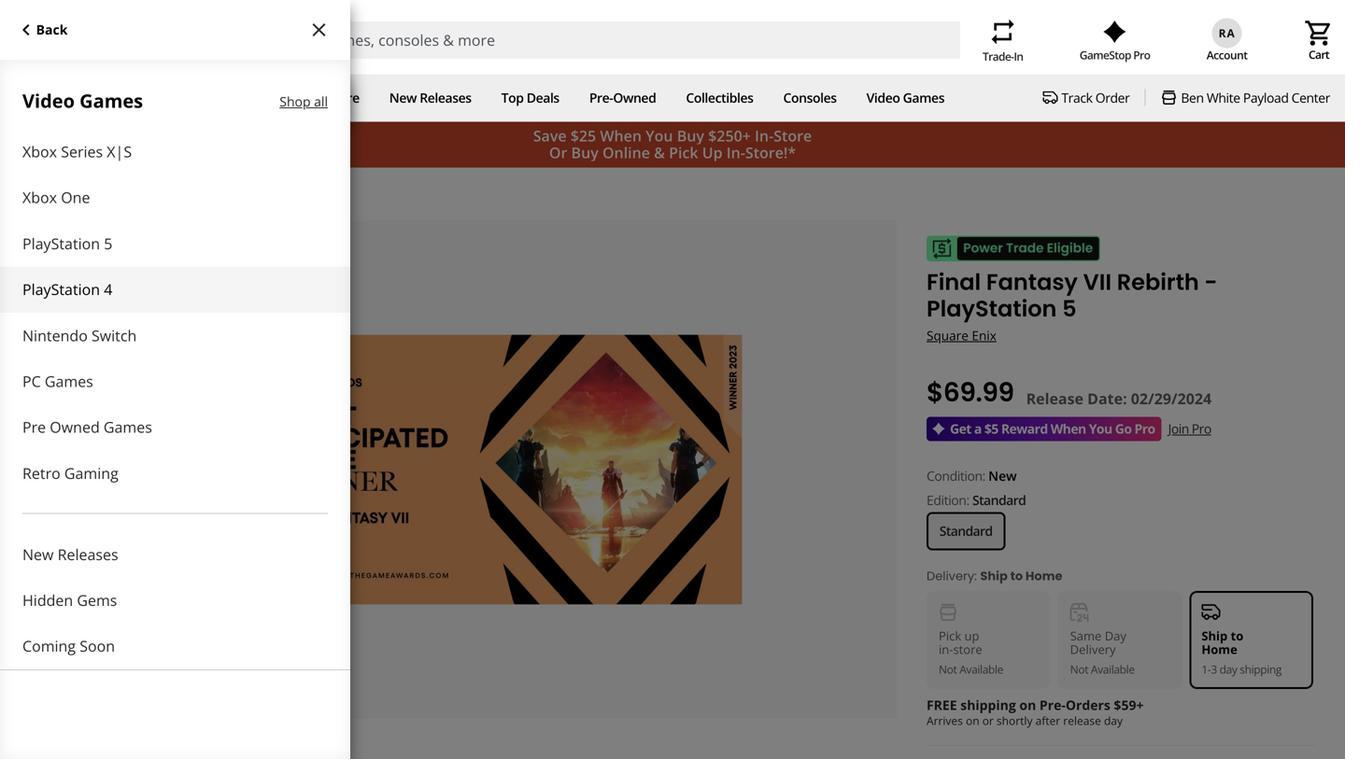 Task type: describe. For each thing, give the bounding box(es) containing it.
store!*
[[745, 143, 796, 163]]

to inside ship to home 1-3 day shipping
[[1231, 628, 1244, 645]]

0 horizontal spatial ship
[[980, 568, 1008, 585]]

0 vertical spatial track order
[[1062, 89, 1130, 107]]

trading cards
[[22, 454, 125, 474]]

video games menu item
[[0, 60, 350, 759]]

same
[[1070, 628, 1102, 645]]

final fantasy vii rebirth - playstation 5 image
[[90, 221, 897, 719]]

my
[[48, 89, 66, 107]]

or
[[549, 143, 567, 163]]

pick up in-store not available
[[939, 628, 1003, 677]]

1 horizontal spatial digital
[[287, 89, 325, 107]]

delivery
[[1070, 641, 1116, 658]]

pre-owned inside button
[[22, 500, 105, 520]]

6 menu item from the top
[[0, 671, 350, 717]]

2 horizontal spatial new
[[988, 467, 1017, 485]]

1 horizontal spatial pre-owned
[[589, 89, 656, 107]]

xbox for xbox one
[[22, 187, 57, 208]]

release
[[1063, 713, 1101, 729]]

0 vertical spatial pre-
[[589, 89, 613, 107]]

7 menu item from the top
[[0, 717, 350, 759]]

pre-owned button
[[0, 488, 350, 534]]

nintendo switch
[[22, 325, 137, 345]]

pc games button
[[0, 359, 350, 405]]

video inside dropdown button
[[22, 270, 64, 291]]

releases inside button
[[58, 544, 118, 564]]

0 vertical spatial owned
[[613, 89, 656, 107]]

final fantasy vii rebirth - playstation 5 square enix
[[927, 267, 1218, 344]]

2 chevron_left back from the top
[[15, 93, 66, 116]]

in
[[1014, 48, 1023, 64]]

delivery:
[[927, 568, 977, 585]]

condition
[[927, 467, 982, 485]]

1 horizontal spatial new releases
[[389, 89, 471, 107]]

playstation inside final fantasy vii rebirth - playstation 5 square enix
[[927, 293, 1057, 325]]

video games button
[[0, 75, 271, 129]]

gaming
[[64, 463, 118, 483]]

1 chevron_left from the top
[[15, 19, 37, 41]]

square enix link
[[927, 327, 1004, 344]]

consoles
[[783, 89, 837, 107]]

hidden gems
[[22, 590, 117, 610]]

soon
[[80, 636, 115, 656]]

not inside same day delivery not available
[[1070, 662, 1088, 677]]

pre-owned link
[[589, 89, 656, 107]]

delivery: ship to home
[[927, 568, 1063, 585]]

ship inside ship to home 1-3 day shipping
[[1202, 628, 1228, 645]]

retro gaming button
[[0, 451, 350, 497]]

gamestop inside "ben white payload center - gamestop open until 8:00 pm"
[[22, 88, 90, 106]]

consoles link
[[783, 89, 837, 107]]

pre owned games button
[[0, 405, 350, 451]]

1 close from the top
[[308, 19, 330, 41]]

enix
[[972, 327, 997, 344]]

5 inside final fantasy vii rebirth - playstation 5 square enix
[[1062, 293, 1077, 325]]

after
[[1036, 713, 1060, 729]]

shop by category
[[22, 217, 185, 242]]

0 horizontal spatial order
[[68, 152, 111, 172]]

1 horizontal spatial order
[[1096, 89, 1130, 107]]

1 horizontal spatial digital store
[[287, 89, 359, 107]]

top deals
[[501, 89, 559, 107]]

date:
[[1087, 389, 1127, 409]]

gamestop pro
[[1080, 47, 1150, 63]]

square
[[927, 327, 969, 344]]

1 horizontal spatial you
[[1089, 420, 1112, 438]]

new releases inside button
[[22, 544, 118, 564]]

trading
[[22, 454, 79, 474]]

save
[[533, 126, 567, 146]]

$5
[[984, 420, 998, 438]]

pro for join pro
[[1192, 420, 1211, 438]]

join pro link
[[1168, 420, 1211, 438]]

repeat
[[988, 17, 1018, 47]]

coming
[[22, 636, 76, 656]]

xbox series x|s button
[[0, 129, 350, 175]]

0 horizontal spatial buy
[[571, 143, 599, 163]]

fantasy
[[986, 267, 1078, 298]]

$69.99
[[927, 374, 1014, 411]]

vii
[[1083, 267, 1112, 298]]

up
[[965, 628, 979, 645]]

release date: 02/29/2024
[[1026, 389, 1212, 409]]

gamestop image
[[65, 22, 215, 58]]

xbox one
[[22, 187, 90, 208]]

games inside 'button'
[[45, 371, 93, 391]]

ship to home 1-3 day shipping
[[1202, 628, 1282, 677]]

shop my store
[[15, 89, 101, 107]]

pro for gamestop pro
[[1133, 47, 1150, 63]]

standard
[[940, 522, 993, 540]]

shopping_cart
[[1304, 18, 1334, 48]]

shop my store link
[[15, 89, 101, 107]]

category
[[101, 217, 185, 242]]

available inside same day delivery not available
[[1091, 662, 1135, 677]]

4
[[104, 279, 112, 299]]

playstation 5 button
[[0, 221, 350, 267]]

1 vertical spatial track order
[[22, 152, 111, 172]]

nintendo
[[22, 325, 88, 345]]

same day delivery not available
[[1070, 628, 1135, 677]]

5 inside 'button'
[[104, 233, 112, 254]]

pre- inside free shipping on pre-orders $59+ arrives on or shortly after release day
[[1040, 697, 1066, 714]]

pc
[[22, 371, 41, 391]]

new releases link
[[389, 89, 471, 107]]

store inside pick up in-store not available
[[953, 641, 982, 658]]

$25
[[571, 126, 596, 146]]

1 horizontal spatial releases
[[420, 89, 471, 107]]

orders
[[1066, 697, 1111, 714]]

8:00
[[80, 108, 103, 123]]

Search games, consoles & more search field
[[274, 21, 927, 59]]

gamestop pro link
[[1080, 21, 1150, 63]]

shopping_cart cart
[[1304, 18, 1334, 62]]

1 chevron_left back from the top
[[15, 19, 68, 41]]

2 close from the top
[[308, 93, 330, 116]]

shop all button
[[271, 93, 346, 110]]

xbox series x|s
[[22, 142, 132, 162]]

0 horizontal spatial on
[[966, 713, 980, 729]]

not inside pick up in-store not available
[[939, 662, 957, 677]]

owned for pre owned games button
[[50, 417, 100, 437]]

games inside button
[[104, 417, 152, 437]]

save $25 when you buy $250+ in-store or buy online & pick up in-store!*
[[533, 126, 812, 163]]

pre- inside button
[[22, 500, 53, 520]]

release
[[1026, 389, 1084, 409]]

shipping inside free shipping on pre-orders $59+ arrives on or shortly after release day
[[961, 697, 1016, 714]]

$250+
[[708, 126, 751, 146]]

white for ben white payload center
[[1207, 89, 1240, 107]]

account
[[1207, 47, 1248, 62]]

0 horizontal spatial video games link
[[18, 185, 99, 203]]

in-
[[939, 641, 953, 658]]

day inside free shipping on pre-orders $59+ arrives on or shortly after release day
[[1104, 713, 1123, 729]]

playstation 5
[[22, 233, 112, 254]]

1 horizontal spatial buy
[[677, 126, 704, 146]]

video games button
[[0, 258, 350, 304]]

coming soon
[[22, 636, 115, 656]]

reward
[[1001, 420, 1048, 438]]

- for final fantasy vii rebirth - playstation 5
[[1205, 267, 1218, 298]]

new releases button
[[0, 532, 350, 578]]

playstation 4 button
[[0, 267, 350, 313]]

ben white payload center - gamestop open until 8:00 pm
[[22, 72, 200, 123]]

shop all
[[280, 93, 328, 110]]



Task type: locate. For each thing, give the bounding box(es) containing it.
pm
[[105, 108, 122, 123]]

on right or
[[1020, 697, 1036, 714]]

available
[[960, 662, 1003, 677], [1091, 662, 1135, 677]]

pick
[[669, 143, 698, 163], [939, 628, 961, 645]]

owned inside button
[[53, 500, 105, 520]]

0 horizontal spatial not
[[939, 662, 957, 677]]

1 vertical spatial order
[[68, 152, 111, 172]]

1 vertical spatial chevron_left back
[[15, 93, 66, 116]]

releases left the top
[[420, 89, 471, 107]]

0 vertical spatial gamestop
[[1080, 47, 1131, 63]]

digital inside button
[[22, 408, 70, 428]]

02/29/2024
[[1131, 389, 1212, 409]]

0 horizontal spatial pre-
[[22, 500, 53, 520]]

1 horizontal spatial ben
[[1181, 89, 1204, 107]]

- for ben white payload center - gamestop
[[196, 72, 200, 90]]

digital
[[287, 89, 325, 107], [22, 408, 70, 428]]

new right "condition"
[[988, 467, 1017, 485]]

white up until
[[51, 72, 90, 90]]

series
[[61, 142, 103, 162]]

in- right the up
[[727, 143, 745, 163]]

gamestop up until
[[22, 88, 90, 106]]

shop left all
[[280, 93, 311, 110]]

cards
[[83, 454, 125, 474]]

chevron_left
[[15, 19, 37, 41], [15, 93, 37, 116]]

1 horizontal spatial pick
[[939, 628, 961, 645]]

$59+
[[1114, 697, 1144, 714]]

when right $25
[[600, 126, 642, 146]]

track order down gamestop pro
[[1062, 89, 1130, 107]]

home inside ship to home 1-3 day shipping
[[1202, 641, 1238, 658]]

xbox left one
[[22, 187, 57, 208]]

open
[[22, 108, 51, 123]]

pro right join
[[1192, 420, 1211, 438]]

playstation for playstation 4
[[22, 279, 100, 299]]

coming soon button
[[0, 624, 350, 670]]

not down in-
[[939, 662, 957, 677]]

1 horizontal spatial new
[[389, 89, 417, 107]]

condition new
[[927, 467, 1017, 485]]

track down gamestop pro
[[1062, 89, 1093, 107]]

None search field
[[237, 21, 960, 59]]

5 left vii
[[1062, 293, 1077, 325]]

video games inside popup button
[[22, 88, 143, 113]]

0 horizontal spatial track order link
[[0, 137, 350, 188]]

1 horizontal spatial 5
[[1062, 293, 1077, 325]]

playstation 4 menu item
[[0, 267, 350, 313]]

pre-owned up $25
[[589, 89, 656, 107]]

digital store link
[[287, 89, 359, 107]]

new releases left the top
[[389, 89, 471, 107]]

1 back from the top
[[36, 21, 68, 38]]

close
[[308, 19, 330, 41], [308, 93, 330, 116]]

payload for ben white payload center - gamestop open until 8:00 pm
[[93, 72, 145, 90]]

gems
[[77, 590, 117, 610]]

repeat trade-in
[[983, 17, 1023, 64]]

0 horizontal spatial gamestop
[[22, 88, 90, 106]]

buy right "&"
[[677, 126, 704, 146]]

1 vertical spatial ship
[[1202, 628, 1228, 645]]

join pro
[[1168, 420, 1211, 438]]

owned up trading cards
[[50, 417, 100, 437]]

playstation inside button
[[22, 279, 100, 299]]

pre- right shortly
[[1040, 697, 1066, 714]]

owned up online
[[613, 89, 656, 107]]

0 vertical spatial video games link
[[867, 89, 945, 107]]

shop up open
[[15, 89, 45, 107]]

shop
[[15, 89, 45, 107], [280, 93, 311, 110], [22, 217, 68, 242]]

ben white payload center link
[[1161, 89, 1330, 107]]

day
[[1105, 628, 1126, 645]]

- down gamestop image
[[196, 72, 200, 90]]

- inside final fantasy vii rebirth - playstation 5 square enix
[[1205, 267, 1218, 298]]

final
[[927, 267, 981, 298]]

0 vertical spatial shipping
[[1240, 662, 1282, 677]]

gamestop pro icon image
[[1103, 21, 1127, 43]]

1 vertical spatial close
[[308, 93, 330, 116]]

0 horizontal spatial home
[[1026, 568, 1063, 585]]

center down gamestop image
[[148, 72, 192, 90]]

you left go
[[1089, 420, 1112, 438]]

0 horizontal spatial ben
[[22, 72, 48, 90]]

payload
[[93, 72, 145, 90], [1243, 89, 1289, 107]]

2 not from the left
[[1070, 662, 1088, 677]]

white down account
[[1207, 89, 1240, 107]]

center inside "ben white payload center - gamestop open until 8:00 pm"
[[148, 72, 192, 90]]

pick left up at the bottom
[[939, 628, 961, 645]]

0 vertical spatial pre-owned
[[589, 89, 656, 107]]

0 vertical spatial close
[[308, 19, 330, 41]]

get
[[950, 420, 971, 438]]

new releases menu item
[[0, 497, 350, 578]]

pre-owned down retro gaming on the bottom left
[[22, 500, 105, 520]]

pre- down retro
[[22, 500, 53, 520]]

available down up at the bottom
[[960, 662, 1003, 677]]

pre
[[22, 417, 46, 437]]

0 vertical spatial 5
[[104, 233, 112, 254]]

0 vertical spatial releases
[[420, 89, 471, 107]]

retro gaming
[[22, 463, 118, 483]]

1 vertical spatial digital store
[[22, 408, 113, 428]]

owned inside button
[[50, 417, 100, 437]]

digital store inside button
[[22, 408, 113, 428]]

1 vertical spatial owned
[[50, 417, 100, 437]]

chevron_left left my
[[15, 93, 37, 116]]

1 vertical spatial -
[[1205, 267, 1218, 298]]

center down cart
[[1292, 89, 1330, 107]]

1 vertical spatial xbox
[[22, 187, 57, 208]]

0 vertical spatial when
[[600, 126, 642, 146]]

ship right delivery:
[[980, 568, 1008, 585]]

0 horizontal spatial pre-owned
[[22, 500, 105, 520]]

order down gamestop pro
[[1096, 89, 1130, 107]]

new inside button
[[22, 544, 54, 564]]

menu item
[[0, 304, 350, 350], [0, 350, 350, 396], [0, 534, 350, 580], [0, 580, 350, 625], [0, 625, 350, 671], [0, 671, 350, 717], [0, 717, 350, 759]]

a
[[974, 420, 982, 438]]

payload inside "ben white payload center - gamestop open until 8:00 pm"
[[93, 72, 145, 90]]

day inside ship to home 1-3 day shipping
[[1220, 662, 1237, 677]]

2 chevron_left from the top
[[15, 93, 37, 116]]

pre- up $25
[[589, 89, 613, 107]]

shipping inside ship to home 1-3 day shipping
[[1240, 662, 1282, 677]]

gamestop down the gamestop pro icon
[[1080, 47, 1131, 63]]

playstation up nintendo on the top left of page
[[22, 279, 100, 299]]

until
[[54, 108, 77, 123]]

- inside "ben white payload center - gamestop open until 8:00 pm"
[[196, 72, 200, 90]]

home right delivery:
[[1026, 568, 1063, 585]]

by
[[73, 217, 96, 242]]

games inside dropdown button
[[68, 270, 119, 291]]

trade-
[[983, 48, 1014, 64]]

2 vertical spatial pre-
[[1040, 697, 1066, 714]]

0 vertical spatial xbox
[[22, 142, 57, 162]]

you inside save $25 when you buy $250+ in-store or buy online & pick up in-store!*
[[646, 126, 673, 146]]

1 horizontal spatial to
[[1231, 628, 1244, 645]]

video games menu
[[0, 60, 350, 759], [0, 60, 350, 759]]

- right rebirth
[[1205, 267, 1218, 298]]

playstation 4
[[22, 279, 112, 299]]

store right all
[[328, 89, 359, 107]]

releases up gems
[[58, 544, 118, 564]]

1 vertical spatial back
[[36, 95, 66, 113]]

0 vertical spatial -
[[196, 72, 200, 90]]

2 back from the top
[[36, 95, 66, 113]]

when down release
[[1051, 420, 1086, 438]]

shop for shop my store
[[15, 89, 45, 107]]

in- right the "$250+"
[[755, 126, 774, 146]]

store down consoles link
[[774, 126, 812, 146]]

1 vertical spatial when
[[1051, 420, 1086, 438]]

shop for shop by category
[[22, 217, 68, 242]]

available down delivery
[[1091, 662, 1135, 677]]

4 menu item from the top
[[0, 580, 350, 625]]

1 horizontal spatial -
[[1205, 267, 1218, 298]]

deals
[[527, 89, 559, 107]]

5 right 'by'
[[104, 233, 112, 254]]

shipping right free
[[961, 697, 1016, 714]]

video games inside dropdown button
[[22, 270, 119, 291]]

home
[[1026, 568, 1063, 585], [1202, 641, 1238, 658]]

shop down 'xbox one'
[[22, 217, 68, 242]]

1-
[[1202, 662, 1211, 677]]

playstation inside 'button'
[[22, 233, 100, 254]]

1 vertical spatial shipping
[[961, 697, 1016, 714]]

xbox one button
[[0, 175, 350, 221]]

gamestop
[[1080, 47, 1131, 63], [22, 88, 90, 106]]

x|s
[[107, 142, 132, 162]]

5
[[104, 233, 112, 254], [1062, 293, 1077, 325]]

pick right "&"
[[669, 143, 698, 163]]

day right 3
[[1220, 662, 1237, 677]]

0 vertical spatial home
[[1026, 568, 1063, 585]]

gamestop inside "link"
[[1080, 47, 1131, 63]]

playstation up enix
[[927, 293, 1057, 325]]

1 vertical spatial 5
[[1062, 293, 1077, 325]]

2 horizontal spatial pre-
[[1040, 697, 1066, 714]]

order
[[1096, 89, 1130, 107], [68, 152, 111, 172]]

1 horizontal spatial pre-
[[589, 89, 613, 107]]

2 menu item from the top
[[0, 350, 350, 396]]

0 horizontal spatial new releases
[[22, 544, 118, 564]]

collectibles
[[686, 89, 753, 107]]

1 horizontal spatial on
[[1020, 697, 1036, 714]]

trading cards button
[[0, 442, 350, 488]]

order up one
[[68, 152, 111, 172]]

day right release
[[1104, 713, 1123, 729]]

2 vertical spatial owned
[[53, 500, 105, 520]]

hidden
[[22, 590, 73, 610]]

shop inside 'video games' 'menu item'
[[280, 93, 311, 110]]

track order link down gamestop pro
[[1043, 89, 1130, 107]]

playstation down 'xbox one'
[[22, 233, 100, 254]]

playstation
[[22, 233, 100, 254], [22, 279, 100, 299], [927, 293, 1057, 325]]

owned for pre-owned button in the bottom of the page
[[53, 500, 105, 520]]

1 vertical spatial pre-
[[22, 500, 53, 520]]

track up 'xbox one'
[[22, 152, 64, 172]]

store inside button
[[74, 408, 113, 428]]

0 horizontal spatial digital
[[22, 408, 70, 428]]

arrives
[[927, 713, 963, 729]]

ben white payload center
[[1181, 89, 1330, 107]]

white for ben white payload center - gamestop open until 8:00 pm
[[51, 72, 90, 90]]

owned
[[613, 89, 656, 107], [50, 417, 100, 437], [53, 500, 105, 520]]

one
[[61, 187, 90, 208]]

playstation for playstation 5
[[22, 233, 100, 254]]

games inside popup button
[[80, 88, 143, 113]]

store up cards
[[74, 408, 113, 428]]

in-
[[755, 126, 774, 146], [727, 143, 745, 163]]

chevron_left back
[[15, 19, 68, 41], [15, 93, 66, 116]]

pre-
[[589, 89, 613, 107], [22, 500, 53, 520], [1040, 697, 1066, 714]]

video inside popup button
[[22, 88, 75, 113]]

buy right the 'or'
[[571, 143, 599, 163]]

1 vertical spatial gamestop
[[22, 88, 90, 106]]

ben inside "ben white payload center - gamestop open until 8:00 pm"
[[22, 72, 48, 90]]

2 available from the left
[[1091, 662, 1135, 677]]

2 xbox from the top
[[22, 187, 57, 208]]

1 vertical spatial pick
[[939, 628, 961, 645]]

center for ben white payload center - gamestop open until 8:00 pm
[[148, 72, 192, 90]]

0 vertical spatial digital store
[[287, 89, 359, 107]]

0 vertical spatial day
[[1220, 662, 1237, 677]]

0 horizontal spatial releases
[[58, 544, 118, 564]]

pro left account
[[1133, 47, 1150, 63]]

1 horizontal spatial shipping
[[1240, 662, 1282, 677]]

pick inside save $25 when you buy $250+ in-store or buy online & pick up in-store!*
[[669, 143, 698, 163]]

0 horizontal spatial track order
[[22, 152, 111, 172]]

home up 3
[[1202, 641, 1238, 658]]

1 vertical spatial you
[[1089, 420, 1112, 438]]

pro right go
[[1135, 420, 1155, 438]]

free
[[927, 697, 957, 714]]

available inside pick up in-store not available
[[960, 662, 1003, 677]]

1 horizontal spatial track order link
[[1043, 89, 1130, 107]]

1 xbox from the top
[[22, 142, 57, 162]]

0 horizontal spatial you
[[646, 126, 673, 146]]

on left or
[[966, 713, 980, 729]]

0 horizontal spatial store
[[308, 72, 331, 94]]

0 vertical spatial order
[[1096, 89, 1130, 107]]

1 horizontal spatial center
[[1292, 89, 1330, 107]]

0 vertical spatial new releases
[[389, 89, 471, 107]]

1 not from the left
[[939, 662, 957, 677]]

switch
[[92, 325, 137, 345]]

new releases up hidden gems
[[22, 544, 118, 564]]

center for ben white payload center
[[1292, 89, 1330, 107]]

0 horizontal spatial 5
[[104, 233, 112, 254]]

1 vertical spatial pre-owned
[[22, 500, 105, 520]]

payload up pm
[[93, 72, 145, 90]]

1 vertical spatial digital
[[22, 408, 70, 428]]

0 vertical spatial to
[[1010, 568, 1023, 585]]

video games
[[22, 88, 143, 113], [867, 89, 945, 107], [18, 185, 99, 203], [22, 270, 119, 291]]

back
[[36, 21, 68, 38], [36, 95, 66, 113]]

xbox down open
[[22, 142, 57, 162]]

1 vertical spatial track
[[22, 152, 64, 172]]

white inside "ben white payload center - gamestop open until 8:00 pm"
[[51, 72, 90, 90]]

&
[[654, 143, 665, 163]]

1 horizontal spatial day
[[1220, 662, 1237, 677]]

pre-owned
[[589, 89, 656, 107], [22, 500, 105, 520]]

xbox for xbox series x|s
[[22, 142, 57, 162]]

store
[[308, 72, 331, 94], [953, 641, 982, 658]]

go
[[1115, 420, 1132, 438]]

xbox
[[22, 142, 57, 162], [22, 187, 57, 208]]

1 menu item from the top
[[0, 304, 350, 350]]

new right digital store link
[[389, 89, 417, 107]]

retro
[[22, 463, 60, 483]]

track order link down video games popup button on the top of page
[[0, 137, 350, 188]]

0 vertical spatial track
[[1062, 89, 1093, 107]]

owned down retro gaming on the bottom left
[[53, 500, 105, 520]]

2 vertical spatial new
[[22, 544, 54, 564]]

video
[[22, 88, 75, 113], [867, 89, 900, 107], [18, 185, 53, 203], [22, 270, 64, 291]]

pick inside pick up in-store not available
[[939, 628, 961, 645]]

ship up 3
[[1202, 628, 1228, 645]]

or
[[982, 713, 994, 729]]

1 horizontal spatial gamestop
[[1080, 47, 1131, 63]]

1 horizontal spatial when
[[1051, 420, 1086, 438]]

1 horizontal spatial in-
[[755, 126, 774, 146]]

ben for ben white payload center - gamestop open until 8:00 pm
[[22, 72, 48, 90]]

day
[[1220, 662, 1237, 677], [1104, 713, 1123, 729]]

0 horizontal spatial track
[[22, 152, 64, 172]]

1 vertical spatial new releases
[[22, 544, 118, 564]]

1 horizontal spatial ship
[[1202, 628, 1228, 645]]

payload down account
[[1243, 89, 1289, 107]]

0 horizontal spatial new
[[22, 544, 54, 564]]

1 horizontal spatial white
[[1207, 89, 1240, 107]]

0 vertical spatial digital
[[287, 89, 325, 107]]

3 menu item from the top
[[0, 534, 350, 580]]

track order link
[[1043, 89, 1130, 107], [0, 137, 350, 188]]

0 vertical spatial you
[[646, 126, 673, 146]]

1 horizontal spatial payload
[[1243, 89, 1289, 107]]

shop for shop all
[[280, 93, 311, 110]]

0 vertical spatial new
[[389, 89, 417, 107]]

1 horizontal spatial track
[[1062, 89, 1093, 107]]

rebirth
[[1117, 267, 1199, 298]]

shipping right 3
[[1240, 662, 1282, 677]]

5 menu item from the top
[[0, 625, 350, 671]]

you down pre-owned link
[[646, 126, 673, 146]]

ben for ben white payload center
[[1181, 89, 1204, 107]]

when inside save $25 when you buy $250+ in-store or buy online & pick up in-store!*
[[600, 126, 642, 146]]

1 horizontal spatial store
[[953, 641, 982, 658]]

0 horizontal spatial -
[[196, 72, 200, 90]]

pc games
[[22, 371, 93, 391]]

0 horizontal spatial in-
[[727, 143, 745, 163]]

0 vertical spatial chevron_left
[[15, 19, 37, 41]]

1 available from the left
[[960, 662, 1003, 677]]

0 horizontal spatial white
[[51, 72, 90, 90]]

0 vertical spatial ship
[[980, 568, 1008, 585]]

pro inside gamestop pro "link"
[[1133, 47, 1150, 63]]

new up the hidden
[[22, 544, 54, 564]]

join
[[1168, 420, 1189, 438]]

3
[[1211, 662, 1217, 677]]

0 horizontal spatial digital store
[[22, 408, 113, 428]]

payload for ben white payload center
[[1243, 89, 1289, 107]]

0 horizontal spatial to
[[1010, 568, 1023, 585]]

store inside save $25 when you buy $250+ in-store or buy online & pick up in-store!*
[[774, 126, 812, 146]]

track order up one
[[22, 152, 111, 172]]

store up 8:00
[[69, 89, 101, 107]]

not down delivery
[[1070, 662, 1088, 677]]

track
[[1062, 89, 1093, 107], [22, 152, 64, 172]]

top
[[501, 89, 524, 107]]

1 horizontal spatial home
[[1202, 641, 1238, 658]]

0 horizontal spatial center
[[148, 72, 192, 90]]

chevron_left up shop my store link
[[15, 19, 37, 41]]



